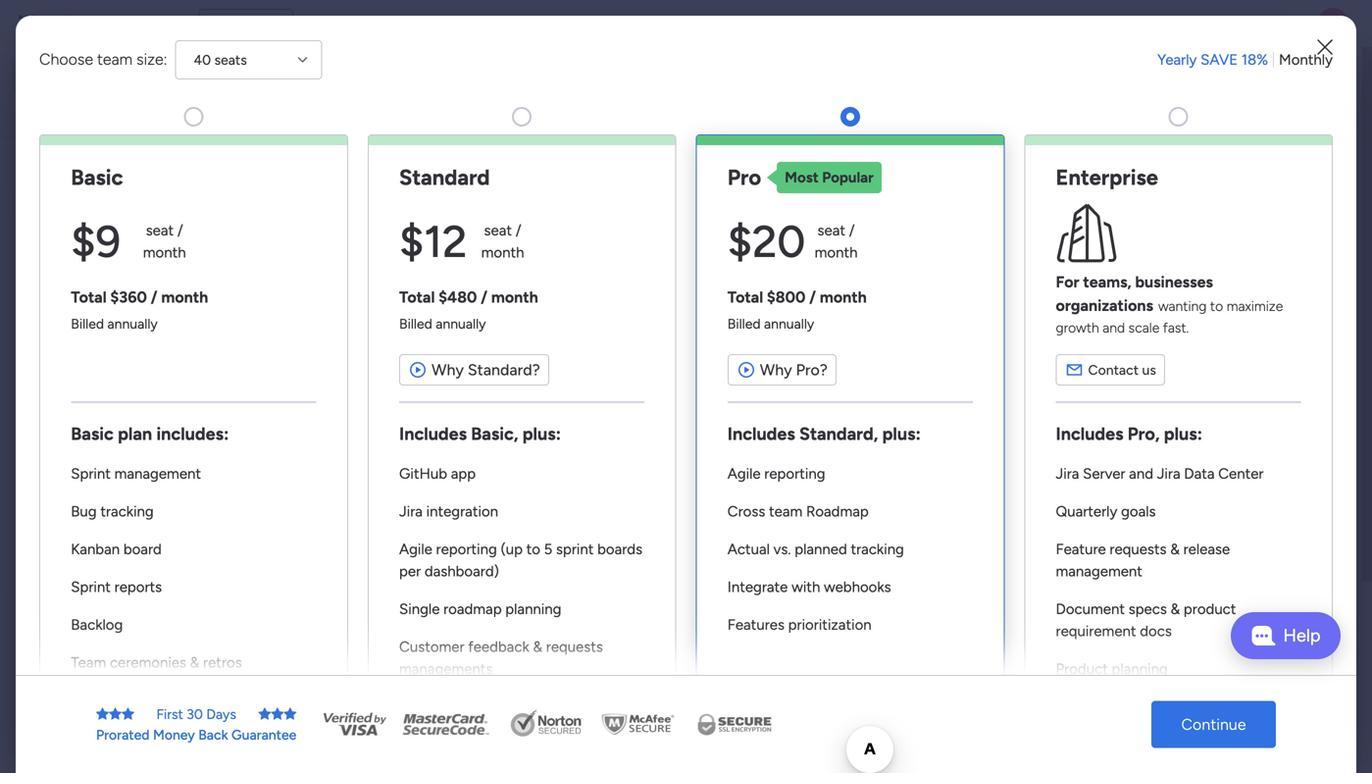 Task type: locate. For each thing, give the bounding box(es) containing it.
includes inside standard tier selected option
[[399, 423, 467, 445]]

businesses
[[1136, 273, 1214, 291]]

to inside agile reporting (up to 5 sprint boards per dashboard)
[[527, 541, 541, 558]]

total left $800
[[728, 288, 764, 306]]

plus: for total
[[523, 423, 561, 445]]

0 horizontal spatial annually
[[107, 315, 158, 332]]

0 horizontal spatial why
[[432, 361, 464, 379]]

3 circle o image from the top
[[1078, 284, 1091, 299]]

complete
[[1078, 150, 1157, 171], [1098, 282, 1163, 300]]

1 vertical spatial sprints
[[700, 360, 751, 378]]

started for public board image inside quick search results list box
[[415, 600, 470, 619]]

> down why standard? button
[[431, 392, 440, 408]]

sprints down the $360
[[68, 311, 111, 327]]

0 vertical spatial planning
[[506, 601, 562, 618]]

complete up setup
[[1078, 150, 1157, 171]]

2 vertical spatial and
[[1130, 465, 1154, 483]]

annually inside total $480 / month billed annually
[[436, 315, 486, 332]]

public board image
[[42, 276, 61, 295], [328, 599, 349, 620]]

0 horizontal spatial monday dev
[[87, 12, 187, 34]]

norton secured image
[[503, 710, 591, 739]]

release
[[1184, 541, 1231, 558]]

agile inside pro tier selected option
[[728, 465, 761, 483]]

install our mobile app link
[[1078, 305, 1343, 328]]

1 horizontal spatial lottie animation element
[[626, 47, 1178, 122]]

integration
[[426, 503, 498, 521]]

circle o image inside complete profile link
[[1078, 284, 1091, 299]]

pro tier selected option
[[696, 134, 1005, 773]]

& for release
[[1171, 541, 1180, 558]]

billed
[[71, 315, 104, 332], [399, 315, 433, 332], [728, 315, 761, 332]]

circle o image for upload
[[1078, 209, 1091, 224]]

2 seat / month from the left
[[481, 222, 524, 262]]

annually down $480 at the left of the page
[[436, 315, 486, 332]]

1 horizontal spatial management
[[1056, 563, 1143, 580]]

seat right $12 in the left of the page
[[484, 222, 512, 240]]

management inside basic tier selected option
[[114, 465, 201, 483]]

2 horizontal spatial plan
[[750, 151, 817, 192]]

us
[[1143, 362, 1157, 378]]

1 horizontal spatial billed
[[399, 315, 433, 332]]

scrum down "standard?"
[[536, 392, 574, 408]]

2 horizontal spatial total
[[728, 288, 764, 306]]

0 horizontal spatial total
[[71, 288, 107, 306]]

help button right inspired
[[1206, 717, 1275, 750]]

1 horizontal spatial reporting
[[765, 465, 826, 483]]

total $360 / month billed annually
[[71, 288, 208, 332]]

1 plus: from the left
[[523, 423, 561, 445]]

jira
[[1056, 465, 1080, 483], [1158, 465, 1181, 483], [399, 503, 423, 521]]

sprints left why pro?
[[700, 360, 751, 378]]

0 horizontal spatial plus:
[[523, 423, 561, 445]]

public board image for getting started
[[328, 599, 349, 620]]

public board image
[[328, 358, 349, 380], [671, 358, 693, 380], [42, 443, 61, 462], [671, 599, 693, 620]]

0 horizontal spatial to
[[527, 541, 541, 558]]

your inside boost your workflow in minutes with ready-made templates
[[1106, 577, 1137, 596]]

2 why from the left
[[760, 361, 793, 379]]

1 horizontal spatial with
[[1286, 577, 1316, 596]]

billed inside total $480 / month billed annually
[[399, 315, 433, 332]]

1 vertical spatial tasks
[[356, 360, 396, 378]]

single
[[399, 601, 440, 618]]

yearly
[[1158, 51, 1198, 68]]

seat inside basic tier selected option
[[146, 222, 174, 240]]

1 horizontal spatial your
[[676, 151, 743, 192]]

public board image inside quick search results list box
[[328, 599, 349, 620]]

choose for choose team size:
[[39, 50, 93, 69]]

basic up sprint management
[[71, 423, 114, 445]]

getting started element
[[1049, 744, 1343, 773]]

1 horizontal spatial jira
[[1056, 465, 1080, 483]]

planning down agile reporting (up to 5 sprint boards per dashboard) at bottom left
[[506, 601, 562, 618]]

my left $9
[[35, 244, 54, 261]]

1 vertical spatial choose
[[556, 151, 669, 192]]

includes for total
[[399, 423, 467, 445]]

1 includes from the left
[[399, 423, 467, 445]]

circle o image
[[1078, 209, 1091, 224], [1078, 234, 1091, 249], [1078, 284, 1091, 299]]

roadmap inside quick search results list box
[[700, 600, 768, 619]]

2 vertical spatial your
[[1106, 577, 1137, 596]]

invite
[[1098, 257, 1135, 275]]

verified by visa image
[[320, 710, 389, 739]]

& inside basic tier selected option
[[190, 654, 200, 672]]

seat inside standard tier selected option
[[484, 222, 512, 240]]

seat / month for $9
[[143, 222, 186, 262]]

1 vertical spatial requests
[[546, 638, 603, 656]]

check circle image
[[1078, 259, 1091, 274]]

0 horizontal spatial jira
[[399, 503, 423, 521]]

2 star image from the left
[[122, 707, 134, 721]]

team down integrate with webhooks
[[809, 632, 842, 649]]

1 seat / month from the left
[[143, 222, 186, 262]]

reporting up dashboard)
[[436, 541, 497, 558]]

0 horizontal spatial plan
[[118, 423, 152, 445]]

dapulse x slim image
[[1314, 142, 1337, 166]]

1 vertical spatial plan
[[707, 234, 736, 252]]

0 horizontal spatial sprints
[[68, 311, 111, 327]]

billed for $12
[[399, 315, 433, 332]]

my down webhooks on the right
[[857, 632, 876, 649]]

includes for $20
[[728, 423, 796, 445]]

total inside total $360 / month billed annually
[[71, 288, 107, 306]]

1 horizontal spatial help
[[1284, 625, 1321, 646]]

30
[[187, 706, 203, 723]]

planned
[[795, 541, 848, 558]]

1 sprint from the top
[[71, 465, 111, 483]]

lottie animation element for my scrum team
[[0, 575, 250, 773]]

learn
[[1049, 707, 1088, 726]]

1 horizontal spatial started
[[415, 600, 470, 619]]

vs.
[[774, 541, 791, 558]]

1 why from the left
[[432, 361, 464, 379]]

0 horizontal spatial your
[[389, 74, 421, 93]]

1 vertical spatial public board image
[[328, 599, 349, 620]]

management down the basic plan includes:
[[114, 465, 201, 483]]

>
[[431, 392, 440, 408], [502, 392, 510, 408], [774, 392, 783, 408], [845, 392, 854, 408], [431, 632, 440, 649], [502, 632, 510, 649], [774, 632, 783, 649], [845, 632, 854, 649]]

your up a
[[676, 151, 743, 192]]

star image
[[109, 707, 122, 721], [122, 707, 134, 721], [271, 707, 284, 721], [284, 707, 297, 721]]

1 vertical spatial getting started
[[356, 600, 470, 619]]

annually for $9
[[107, 315, 158, 332]]

help button for first 30 days
[[1231, 612, 1341, 659]]

1 horizontal spatial public board image
[[328, 599, 349, 620]]

profile up mobile
[[1167, 282, 1209, 300]]

seat down most popular
[[818, 222, 846, 240]]

your up 'made'
[[1106, 577, 1137, 596]]

why inside pro tier selected option
[[760, 361, 793, 379]]

2 basic from the top
[[71, 423, 114, 445]]

lottie animation image
[[0, 575, 250, 773]]

total inside total $480 / month billed annually
[[399, 288, 435, 306]]

tracking up webhooks on the right
[[851, 541, 905, 558]]

0 horizontal spatial public board image
[[42, 276, 61, 295]]

product
[[1184, 601, 1237, 618]]

0 horizontal spatial feedback
[[468, 638, 530, 656]]

3 annually from the left
[[764, 315, 815, 332]]

0 horizontal spatial tracking
[[100, 503, 154, 521]]

reporting inside agile reporting (up to 5 sprint boards per dashboard)
[[436, 541, 497, 558]]

features
[[728, 616, 785, 634]]

1 circle o image from the top
[[1078, 209, 1091, 224]]

plus: inside pro tier selected option
[[883, 423, 921, 445]]

seat / month right $12 in the left of the page
[[481, 222, 524, 262]]

plus: for $20
[[883, 423, 921, 445]]

1 vertical spatial pro
[[728, 164, 762, 190]]

0 vertical spatial and
[[573, 74, 599, 93]]

3 total from the left
[[728, 288, 764, 306]]

billed for $9
[[71, 315, 104, 332]]

1 vertical spatial agile
[[399, 541, 433, 558]]

minutes
[[1225, 577, 1282, 596]]

apps image
[[1158, 14, 1177, 33]]

tasks for public board image related to tasks
[[68, 277, 101, 294]]

1 horizontal spatial sprints
[[700, 360, 751, 378]]

feedback
[[1121, 86, 1183, 104], [468, 638, 530, 656]]

billed inside total $360 / month billed annually
[[71, 315, 104, 332]]

your inside 'link'
[[1149, 207, 1178, 225]]

seat down search in workspace field
[[146, 222, 174, 240]]

1 horizontal spatial star image
[[258, 707, 271, 721]]

0 horizontal spatial seat
[[146, 222, 174, 240]]

manage my account button
[[599, 266, 773, 306]]

help right chat bot icon
[[1284, 625, 1321, 646]]

0 vertical spatial sprint
[[71, 465, 111, 483]]

why for total
[[432, 361, 464, 379]]

ceremonies
[[110, 654, 186, 672]]

first
[[156, 706, 183, 723]]

monday dev down good
[[255, 81, 342, 100]]

3 billed from the left
[[728, 315, 761, 332]]

includes inside pro tier selected option
[[728, 423, 796, 445]]

1 vertical spatial profile
[[1167, 282, 1209, 300]]

seat / month
[[143, 222, 186, 262], [481, 222, 524, 262]]

2 includes from the left
[[728, 423, 796, 445]]

1 horizontal spatial annually
[[436, 315, 486, 332]]

and right inbox
[[573, 74, 599, 93]]

0 horizontal spatial seat / month
[[143, 222, 186, 262]]

setup
[[1098, 182, 1138, 200]]

plus: inside standard tier selected option
[[523, 423, 561, 445]]

month inside total $800 / month billed annually
[[820, 288, 867, 306]]

& inside the 'feature requests & release management'
[[1171, 541, 1180, 558]]

0 horizontal spatial requests
[[546, 638, 603, 656]]

scrum down search in workspace field
[[58, 244, 95, 261]]

plus: right pro,
[[1165, 423, 1203, 445]]

team up search in workspace field
[[71, 156, 109, 175]]

0 horizontal spatial roadmap
[[700, 600, 768, 619]]

agile up cross
[[728, 465, 761, 483]]

for teams, businesses organizations
[[1056, 273, 1214, 315]]

1 horizontal spatial plus:
[[883, 423, 921, 445]]

1 horizontal spatial requests
[[1110, 541, 1167, 558]]

1 horizontal spatial planning
[[1112, 660, 1168, 678]]

your inside good morning, noah! quickly access your recent boards, inbox and workspaces
[[389, 74, 421, 93]]

1 annually from the left
[[107, 315, 158, 332]]

basic tier selected option
[[39, 134, 348, 773]]

/ for total $800 / month billed annually
[[810, 288, 816, 306]]

with right minutes
[[1286, 577, 1316, 596]]

roadmap inside pro tier selected option
[[807, 503, 869, 521]]

/
[[177, 222, 183, 240], [516, 222, 522, 240], [849, 222, 855, 240], [151, 288, 158, 306], [481, 288, 488, 306], [810, 288, 816, 306]]

basic plan includes:
[[71, 423, 229, 445]]

month inside total $360 / month billed annually
[[161, 288, 208, 306]]

teams,
[[1084, 273, 1132, 291]]

scrum down the single roadmap planning on the bottom
[[536, 632, 574, 649]]

& left retros
[[190, 654, 200, 672]]

billing cycle selection group
[[1158, 49, 1334, 71]]

month for total $480 / month billed annually
[[491, 288, 538, 306]]

quarterly
[[1056, 503, 1118, 521]]

heading
[[511, 109, 862, 192]]

month for $20 seat / month
[[815, 244, 858, 262]]

seat for $9
[[146, 222, 174, 240]]

total left $480 at the left of the page
[[399, 288, 435, 306]]

3 includes from the left
[[1056, 423, 1124, 445]]

planning inside enterprise tier selected option
[[1112, 660, 1168, 678]]

sprint down kanban
[[71, 578, 111, 596]]

2 horizontal spatial annually
[[764, 315, 815, 332]]

2 vertical spatial circle o image
[[1078, 284, 1091, 299]]

started up customer
[[415, 600, 470, 619]]

profile inside complete profile link
[[1167, 282, 1209, 300]]

circle o image down check circle icon
[[1078, 209, 1091, 224]]

lottie animation element
[[626, 47, 1178, 122], [0, 575, 250, 773]]

webhooks
[[824, 578, 892, 596]]

1 horizontal spatial seat / month
[[481, 222, 524, 262]]

lottie animation element for quickly access your recent boards, inbox and workspaces
[[626, 47, 1178, 122]]

(up
[[501, 541, 523, 558]]

0 vertical spatial agile
[[728, 465, 761, 483]]

/ right $800
[[810, 288, 816, 306]]

pro down has
[[728, 164, 762, 190]]

roadmap up the planned at the bottom right of page
[[807, 503, 869, 521]]

2 seat from the left
[[484, 222, 512, 240]]

per
[[399, 563, 421, 580]]

wanting to maximize growth and scale fast.
[[1056, 298, 1284, 336]]

total
[[71, 288, 107, 306], [399, 288, 435, 306], [728, 288, 764, 306]]

plan inside basic tier selected option
[[118, 423, 152, 445]]

annually down the $360
[[107, 315, 158, 332]]

seat / month for $12
[[481, 222, 524, 262]]

my up search in workspace field
[[45, 156, 67, 175]]

2 billed from the left
[[399, 315, 433, 332]]

basic,
[[471, 423, 519, 445]]

month inside total $480 / month billed annually
[[491, 288, 538, 306]]

annually for $12
[[436, 315, 486, 332]]

0 vertical spatial lottie animation element
[[626, 47, 1178, 122]]

templates down product
[[1189, 644, 1259, 663]]

1 star image from the left
[[96, 707, 109, 721]]

circle o image down check circle image
[[1078, 284, 1091, 299]]

0 vertical spatial your
[[389, 74, 421, 93]]

requests down the goals
[[1110, 541, 1167, 558]]

most
[[785, 169, 819, 186]]

star image
[[96, 707, 109, 721], [258, 707, 271, 721]]

1 vertical spatial complete
[[1098, 282, 1163, 300]]

team down the backlog
[[71, 654, 106, 672]]

/ for $20 seat / month
[[849, 222, 855, 240]]

0 horizontal spatial pro
[[584, 109, 630, 151]]

getting inside quick search results list box
[[356, 600, 412, 619]]

yearly save 18% option
[[1158, 49, 1269, 71]]

requests
[[1110, 541, 1167, 558], [546, 638, 603, 656]]

tasks inside quick search results list box
[[356, 360, 396, 378]]

& left release on the right bottom of the page
[[1171, 541, 1180, 558]]

$480
[[439, 288, 477, 306]]

1 horizontal spatial and
[[1103, 319, 1126, 336]]

with up features prioritization
[[792, 578, 821, 596]]

complete your profile
[[1078, 150, 1253, 171]]

2 annually from the left
[[436, 315, 486, 332]]

complete inside complete profile link
[[1098, 282, 1163, 300]]

2 plus: from the left
[[883, 423, 921, 445]]

and
[[573, 74, 599, 93], [1103, 319, 1126, 336], [1130, 465, 1154, 483]]

0 horizontal spatial star image
[[96, 707, 109, 721]]

templates
[[1150, 601, 1220, 619], [1189, 644, 1259, 663]]

with inside boost your workflow in minutes with ready-made templates
[[1286, 577, 1316, 596]]

2 sprint from the top
[[71, 578, 111, 596]]

& inside the customer feedback & requests managements
[[533, 638, 543, 656]]

choose a plan button
[[621, 223, 752, 262]]

help button down minutes
[[1231, 612, 1341, 659]]

0 vertical spatial help button
[[1231, 612, 1341, 659]]

money
[[153, 727, 195, 743]]

public board image left single
[[328, 599, 349, 620]]

my down why pro?
[[786, 392, 805, 408]]

reporting inside pro tier selected option
[[765, 465, 826, 483]]

3 plus: from the left
[[1165, 423, 1203, 445]]

public board image down my scrum team
[[42, 276, 61, 295]]

sprint up bug
[[71, 465, 111, 483]]

& for product
[[1171, 601, 1181, 618]]

2 horizontal spatial includes
[[1056, 423, 1124, 445]]

manage my account
[[615, 277, 758, 295]]

1 seat from the left
[[146, 222, 174, 240]]

recently
[[331, 161, 403, 182]]

with inside pro tier selected option
[[792, 578, 821, 596]]

> down webhooks on the right
[[845, 632, 854, 649]]

reporting for agile reporting
[[765, 465, 826, 483]]

monday dev > my team > my scrum team
[[352, 392, 608, 408], [696, 392, 952, 408], [352, 632, 608, 649], [696, 632, 952, 649]]

/ inside total $360 / month billed annually
[[151, 288, 158, 306]]

cross team roadmap
[[728, 503, 869, 521]]

0 vertical spatial complete
[[1078, 150, 1157, 171]]

team inside basic tier selected option
[[71, 654, 106, 672]]

month inside $20 seat / month
[[815, 244, 858, 262]]

requests up norton secured image
[[546, 638, 603, 656]]

sprints inside quick search results list box
[[700, 360, 751, 378]]

1 vertical spatial templates
[[1189, 644, 1259, 663]]

seat inside $20 seat / month
[[818, 222, 846, 240]]

see plans button
[[199, 9, 293, 38]]

started inside quick search results list box
[[415, 600, 470, 619]]

1 horizontal spatial getting started
[[356, 600, 470, 619]]

2 vertical spatial plan
[[118, 423, 152, 445]]

feedback for customer
[[468, 638, 530, 656]]

my down why standard? button
[[443, 392, 462, 408]]

your
[[389, 74, 421, 93], [676, 151, 743, 192], [1106, 577, 1137, 596]]

team up complete profile
[[1138, 257, 1174, 275]]

standard tier selected option
[[368, 134, 677, 773]]

billed up why standard? button
[[399, 315, 433, 332]]

prioritization
[[789, 616, 872, 634]]

getting down retrospectives
[[68, 444, 115, 461]]

help button for give feedback
[[1206, 717, 1275, 750]]

plan inside button
[[707, 234, 736, 252]]

2 star image from the left
[[258, 707, 271, 721]]

plan up sprint management
[[118, 423, 152, 445]]

public board image for getting started
[[42, 443, 61, 462]]

1 horizontal spatial to
[[1211, 298, 1224, 314]]

circle o image inside upload your photo 'link'
[[1078, 209, 1091, 224]]

plus: inside enterprise tier selected option
[[1165, 423, 1203, 445]]

1 horizontal spatial plan
[[707, 234, 736, 252]]

plus: right standard,
[[883, 423, 921, 445]]

month for total $800 / month billed annually
[[820, 288, 867, 306]]

your up account
[[1161, 150, 1197, 171]]

1 vertical spatial sprint
[[71, 578, 111, 596]]

0 vertical spatial tasks
[[68, 277, 101, 294]]

option
[[0, 235, 250, 238]]

team inside pro tier selected option
[[769, 503, 803, 521]]

jira inside standard tier selected option
[[399, 503, 423, 521]]

1 horizontal spatial seat
[[484, 222, 512, 240]]

/ inside total $480 / month billed annually
[[481, 288, 488, 306]]

&
[[1171, 541, 1180, 558], [1171, 601, 1181, 618], [533, 638, 543, 656], [190, 654, 200, 672], [1092, 707, 1102, 726]]

most popular section head
[[767, 162, 882, 193]]

2 horizontal spatial plus:
[[1165, 423, 1203, 445]]

2 horizontal spatial seat
[[818, 222, 846, 240]]

why inside standard tier selected option
[[432, 361, 464, 379]]

seat / month inside standard tier selected option
[[481, 222, 524, 262]]

> down "standard?"
[[502, 392, 510, 408]]

enable desktop notifications
[[1098, 232, 1290, 250]]

app
[[1216, 307, 1244, 325]]

circle o image inside enable desktop notifications link
[[1078, 234, 1091, 249]]

star image for fourth star icon from the right
[[96, 707, 109, 721]]

month up total $800 / month billed annually
[[815, 244, 858, 262]]

planning inside standard tier selected option
[[506, 601, 562, 618]]

1 vertical spatial tracking
[[851, 541, 905, 558]]

0 vertical spatial pro
[[584, 109, 630, 151]]

& down the single roadmap planning on the bottom
[[533, 638, 543, 656]]

reporting for agile reporting (up to 5 sprint boards per dashboard)
[[436, 541, 497, 558]]

0 vertical spatial requests
[[1110, 541, 1167, 558]]

1 horizontal spatial pro
[[728, 164, 762, 190]]

1 horizontal spatial tracking
[[851, 541, 905, 558]]

0 vertical spatial choose
[[39, 50, 93, 69]]

0 vertical spatial profile
[[1202, 150, 1253, 171]]

product
[[1056, 660, 1109, 678]]

quick search results list box
[[303, 183, 1002, 684]]

setup account link
[[1078, 180, 1343, 202]]

1 vertical spatial feedback
[[468, 638, 530, 656]]

1 vertical spatial planning
[[1112, 660, 1168, 678]]

list box
[[0, 232, 250, 734]]

tracking down sprint management
[[100, 503, 154, 521]]

2 total from the left
[[399, 288, 435, 306]]

kanban
[[71, 541, 120, 558]]

total $800 / month billed annually
[[728, 288, 867, 332]]

2 horizontal spatial your
[[1106, 577, 1137, 596]]

1 vertical spatial roadmap
[[700, 600, 768, 619]]

noah lott image
[[1318, 8, 1349, 39]]

to left 5
[[527, 541, 541, 558]]

tracking inside pro tier selected option
[[851, 541, 905, 558]]

pro left trial
[[584, 109, 630, 151]]

getting started up sprint management
[[68, 444, 164, 461]]

complete for complete profile
[[1098, 282, 1163, 300]]

your down inbox
[[511, 109, 576, 151]]

visited
[[407, 161, 462, 182]]

0 horizontal spatial tasks
[[68, 277, 101, 294]]

feedback down the single roadmap planning on the bottom
[[468, 638, 530, 656]]

basic for basic plan includes:
[[71, 423, 114, 445]]

monday dev up size:
[[87, 12, 187, 34]]

to right wanting at the right of page
[[1211, 298, 1224, 314]]

seat / month inside basic tier selected option
[[143, 222, 186, 262]]

dev down single
[[405, 632, 428, 649]]

0 vertical spatial plan
[[750, 151, 817, 192]]

chat bot icon image
[[1252, 626, 1276, 646]]

star image for second star icon from the right
[[258, 707, 271, 721]]

select product image
[[18, 14, 37, 33]]

annually inside total $360 / month billed annually
[[107, 315, 158, 332]]

1 horizontal spatial includes
[[728, 423, 796, 445]]

good
[[280, 54, 314, 71]]

standard,
[[800, 423, 879, 445]]

give
[[1121, 64, 1151, 81]]

0 vertical spatial circle o image
[[1078, 209, 1091, 224]]

your
[[511, 109, 576, 151], [1161, 150, 1197, 171], [1149, 207, 1178, 225]]

agile up 'per'
[[399, 541, 433, 558]]

public board image for roadmap
[[671, 599, 693, 620]]

0 horizontal spatial lottie animation element
[[0, 575, 250, 773]]

/ inside total $800 / month billed annually
[[810, 288, 816, 306]]

feedback inside the customer feedback & requests managements
[[468, 638, 530, 656]]

choose inside button
[[637, 234, 691, 252]]

and right the server on the bottom of the page
[[1130, 465, 1154, 483]]

2 circle o image from the top
[[1078, 234, 1091, 249]]

my inside workspace selection element
[[45, 156, 67, 175]]

1 horizontal spatial getting
[[356, 600, 412, 619]]

started
[[118, 444, 164, 461], [415, 600, 470, 619]]

includes up github app on the bottom
[[399, 423, 467, 445]]

bug tracking
[[71, 503, 154, 521]]

templates down workflow on the bottom of page
[[1150, 601, 1220, 619]]

0 horizontal spatial includes
[[399, 423, 467, 445]]

your down noah! in the top left of the page
[[389, 74, 421, 93]]

1 basic from the top
[[71, 164, 123, 190]]

agile inside agile reporting (up to 5 sprint boards per dashboard)
[[399, 541, 433, 558]]

explore templates button
[[1061, 634, 1332, 673]]

1 vertical spatial and
[[1103, 319, 1126, 336]]

public board image for tasks
[[42, 276, 61, 295]]

1 horizontal spatial total
[[399, 288, 435, 306]]

3 seat from the left
[[818, 222, 846, 240]]

why left pro?
[[760, 361, 793, 379]]

dashboard)
[[425, 563, 499, 580]]

includes up the server on the bottom of the page
[[1056, 423, 1124, 445]]

button padding image
[[1316, 37, 1335, 57]]

sprint management
[[71, 465, 201, 483]]

& inside document specs & product requirement docs
[[1171, 601, 1181, 618]]

sprint for sprint reports
[[71, 578, 111, 596]]

1 billed from the left
[[71, 315, 104, 332]]

templates inside boost your workflow in minutes with ready-made templates
[[1150, 601, 1220, 619]]

/ inside $20 seat / month
[[849, 222, 855, 240]]

circle o image for enable
[[1078, 234, 1091, 249]]

1 total from the left
[[71, 288, 107, 306]]

started up sprint management
[[118, 444, 164, 461]]

0 vertical spatial feedback
[[1121, 86, 1183, 104]]

plan right a
[[707, 234, 736, 252]]

2 horizontal spatial jira
[[1158, 465, 1181, 483]]



Task type: describe. For each thing, give the bounding box(es) containing it.
to inside wanting to maximize growth and scale fast.
[[1211, 298, 1224, 314]]

choose for choose a plan
[[637, 234, 691, 252]]

includes pro, plus:
[[1056, 423, 1203, 445]]

pro inside option
[[728, 164, 762, 190]]

for
[[1056, 273, 1080, 291]]

public board image for tasks
[[328, 358, 349, 380]]

> down the single roadmap planning on the bottom
[[502, 632, 510, 649]]

$9
[[71, 215, 121, 268]]

total inside total $800 / month billed annually
[[728, 288, 764, 306]]

your inside your pro trial has ended, choose your plan
[[511, 109, 576, 151]]

my up standard,
[[857, 392, 876, 408]]

choose inside your pro trial has ended, choose your plan
[[556, 151, 669, 192]]

continue button
[[1152, 701, 1277, 748]]

> up standard,
[[845, 392, 854, 408]]

mcafee secure image
[[599, 710, 677, 739]]

scrum up includes standard, plus:
[[879, 392, 917, 408]]

monday up github
[[352, 392, 402, 408]]

fast.
[[1164, 319, 1189, 336]]

boost your workflow in minutes with ready-made templates
[[1061, 577, 1316, 619]]

why pro?
[[760, 361, 828, 379]]

document
[[1056, 601, 1125, 618]]

$20 seat / month
[[728, 215, 858, 268]]

monday dev > my team > my scrum team down pro?
[[696, 392, 952, 408]]

team down why standard?
[[465, 392, 498, 408]]

templates image image
[[1067, 424, 1326, 559]]

your for upload
[[1149, 207, 1178, 225]]

board
[[123, 541, 162, 558]]

seat for $12
[[484, 222, 512, 240]]

/ right $12 in the left of the page
[[516, 222, 522, 240]]

includes inside enterprise tier selected option
[[1056, 423, 1124, 445]]

inbox image
[[1072, 14, 1091, 33]]

$12
[[399, 215, 467, 268]]

ready-
[[1061, 601, 1107, 619]]

0 vertical spatial help
[[1284, 625, 1321, 646]]

reports
[[114, 578, 162, 596]]

monday down good
[[255, 81, 313, 100]]

customer feedback & requests managements
[[399, 638, 603, 678]]

boards
[[598, 541, 643, 558]]

/ for total $480 / month billed annually
[[481, 288, 488, 306]]

dev up size:
[[159, 12, 187, 34]]

document specs & product requirement docs
[[1056, 601, 1237, 640]]

my
[[675, 277, 696, 295]]

/ for total $360 / month billed annually
[[151, 288, 158, 306]]

0 vertical spatial getting
[[68, 444, 115, 461]]

5
[[544, 541, 553, 558]]

monday down integrate
[[696, 632, 745, 649]]

> up managements
[[431, 632, 440, 649]]

0 horizontal spatial help
[[1223, 723, 1258, 743]]

feedback for give
[[1121, 86, 1183, 104]]

enable
[[1098, 232, 1142, 250]]

1 star image from the left
[[109, 707, 122, 721]]

tier options list box
[[39, 99, 1334, 773]]

monday dev > my team > my scrum team down integrate with webhooks
[[696, 632, 952, 649]]

total for $12
[[399, 288, 435, 306]]

see plans
[[225, 15, 284, 32]]

save
[[1201, 51, 1238, 68]]

requirement
[[1056, 623, 1137, 640]]

mastercard secure code image
[[397, 710, 495, 739]]

jira for jira integration
[[399, 503, 423, 521]]

good morning, noah! quickly access your recent boards, inbox and workspaces
[[280, 54, 599, 114]]

maximize
[[1227, 298, 1284, 314]]

team inside workspace selection element
[[71, 156, 109, 175]]

list box containing my scrum team
[[0, 232, 250, 734]]

retros
[[203, 654, 242, 672]]

month up total $480 / month billed annually
[[481, 244, 524, 262]]

& for requests
[[533, 638, 543, 656]]

sprint
[[556, 541, 594, 558]]

plan inside your pro trial has ended, choose your plan
[[750, 151, 817, 192]]

agile for agile reporting (up to 5 sprint boards per dashboard)
[[399, 541, 433, 558]]

circle o image for complete
[[1078, 284, 1091, 299]]

Search in workspace field
[[41, 196, 164, 219]]

notifications image
[[1028, 14, 1048, 33]]

upload your photo
[[1098, 207, 1221, 225]]

0 vertical spatial sprints
[[68, 311, 111, 327]]

total for $9
[[71, 288, 107, 306]]

jira integration
[[399, 503, 498, 521]]

& for retros
[[190, 654, 200, 672]]

actual
[[728, 541, 770, 558]]

inspired
[[1134, 707, 1190, 726]]

$800
[[767, 288, 806, 306]]

github
[[399, 465, 447, 483]]

requests inside the customer feedback & requests managements
[[546, 638, 603, 656]]

complete for complete your profile
[[1078, 150, 1157, 171]]

help image
[[1249, 14, 1269, 33]]

home
[[45, 66, 83, 83]]

sprint for sprint management
[[71, 465, 111, 483]]

in
[[1209, 577, 1222, 596]]

morning,
[[317, 54, 371, 71]]

growth
[[1056, 319, 1100, 336]]

1 horizontal spatial monday dev
[[255, 81, 342, 100]]

kanban board
[[71, 541, 162, 558]]

jira for jira server and jira data center
[[1056, 465, 1080, 483]]

why for $20
[[760, 361, 793, 379]]

and inside good morning, noah! quickly access your recent boards, inbox and workspaces
[[573, 74, 599, 93]]

my up managements
[[443, 632, 462, 649]]

check circle image
[[1078, 184, 1091, 199]]

0 horizontal spatial getting started
[[68, 444, 164, 461]]

scrum down webhooks on the right
[[879, 632, 917, 649]]

actual vs. planned tracking
[[728, 541, 905, 558]]

and inside wanting to maximize growth and scale fast.
[[1103, 319, 1126, 336]]

monday dev > my team > my scrum team down the single roadmap planning on the bottom
[[352, 632, 608, 649]]

monday down why pro? button
[[696, 392, 745, 408]]

monday up choose team size:
[[87, 12, 155, 34]]

why standard? button
[[399, 354, 549, 386]]

public board image for sprints
[[671, 358, 693, 380]]

ssl encrypted image
[[685, 710, 783, 739]]

management inside the 'feature requests & release management'
[[1056, 563, 1143, 580]]

retrospectives
[[68, 411, 160, 427]]

my down "standard?"
[[514, 392, 532, 408]]

install our mobile app
[[1098, 307, 1244, 325]]

2 horizontal spatial and
[[1130, 465, 1154, 483]]

monthly option
[[1280, 49, 1334, 71]]

made
[[1107, 601, 1146, 619]]

standard?
[[468, 361, 540, 379]]

search everything image
[[1206, 14, 1226, 33]]

days
[[206, 706, 236, 723]]

backlog
[[71, 616, 123, 634]]

features prioritization
[[728, 616, 872, 634]]

3 star image from the left
[[271, 707, 284, 721]]

dev down why pro? button
[[749, 392, 771, 408]]

mobile
[[1168, 307, 1213, 325]]

& left get
[[1092, 707, 1102, 726]]

> down why pro? button
[[774, 392, 783, 408]]

most popular
[[785, 169, 874, 186]]

dev heading
[[317, 79, 342, 103]]

billed inside total $800 / month billed annually
[[728, 315, 761, 332]]

my team button
[[14, 149, 195, 182]]

monday dev > my team > my scrum team down why standard?
[[352, 392, 608, 408]]

roadmap
[[444, 601, 502, 618]]

workspaces
[[280, 96, 364, 114]]

started for public board icon corresponding to getting started
[[118, 444, 164, 461]]

prorated
[[96, 727, 150, 743]]

a
[[695, 234, 703, 252]]

monday down single
[[352, 632, 402, 649]]

pro,
[[1128, 423, 1160, 445]]

agile for agile reporting
[[728, 465, 761, 483]]

wanting
[[1159, 298, 1207, 314]]

invite members image
[[1115, 14, 1134, 33]]

my team
[[45, 156, 109, 175]]

goals
[[1122, 503, 1156, 521]]

/ right $9
[[177, 222, 183, 240]]

complete profile link
[[1078, 280, 1343, 303]]

inbox
[[530, 74, 569, 93]]

noah!
[[375, 54, 412, 71]]

recently visited
[[331, 161, 462, 182]]

getting started inside quick search results list box
[[356, 600, 470, 619]]

$360
[[110, 288, 147, 306]]

heading containing your pro trial has ended,
[[511, 109, 862, 192]]

continue
[[1182, 715, 1247, 734]]

your pro trial has ended, choose your plan
[[511, 109, 862, 192]]

4 star image from the left
[[284, 707, 297, 721]]

dev down integrate
[[749, 632, 771, 649]]

workspace selection element
[[19, 154, 112, 179]]

includes basic, plus:
[[399, 423, 561, 445]]

why standard?
[[432, 361, 540, 379]]

dev down morning, at the left
[[317, 81, 342, 100]]

our
[[1140, 307, 1165, 325]]

my scrum team
[[35, 244, 130, 261]]

your for complete
[[1161, 150, 1197, 171]]

team down pro?
[[809, 392, 842, 408]]

contact us
[[1089, 362, 1157, 378]]

tracking inside basic tier selected option
[[100, 503, 154, 521]]

tasks for public board icon related to tasks
[[356, 360, 396, 378]]

guarantee
[[232, 727, 297, 743]]

yearly save 18%
[[1158, 51, 1269, 68]]

my down the single roadmap planning on the bottom
[[514, 632, 532, 649]]

40 seats
[[194, 52, 247, 68]]

circle o image
[[1078, 309, 1091, 324]]

popular
[[823, 169, 874, 186]]

> left prioritization
[[774, 632, 783, 649]]

annually inside total $800 / month billed annually
[[764, 315, 815, 332]]

0 vertical spatial monday dev
[[87, 12, 187, 34]]

enterprise tier selected option
[[1025, 134, 1334, 773]]

desktop
[[1146, 232, 1201, 250]]

month for total $360 / month billed annually
[[161, 288, 208, 306]]

upload
[[1098, 207, 1145, 225]]

basic for basic
[[71, 164, 123, 190]]

monthly
[[1280, 51, 1334, 68]]

templates inside button
[[1189, 644, 1259, 663]]

get
[[1106, 707, 1130, 726]]

month up the $360
[[143, 244, 186, 262]]

size:
[[137, 50, 167, 69]]

my right features
[[786, 632, 805, 649]]

pro inside your pro trial has ended, choose your plan
[[584, 109, 630, 151]]

team down the single roadmap planning on the bottom
[[465, 632, 498, 649]]

notifications
[[1205, 232, 1290, 250]]

requests inside the 'feature requests & release management'
[[1110, 541, 1167, 558]]

dev down why standard? button
[[405, 392, 428, 408]]

your inside your pro trial has ended, choose your plan
[[676, 151, 743, 192]]



Task type: vqa. For each thing, say whether or not it's contained in the screenshot.
fr
no



